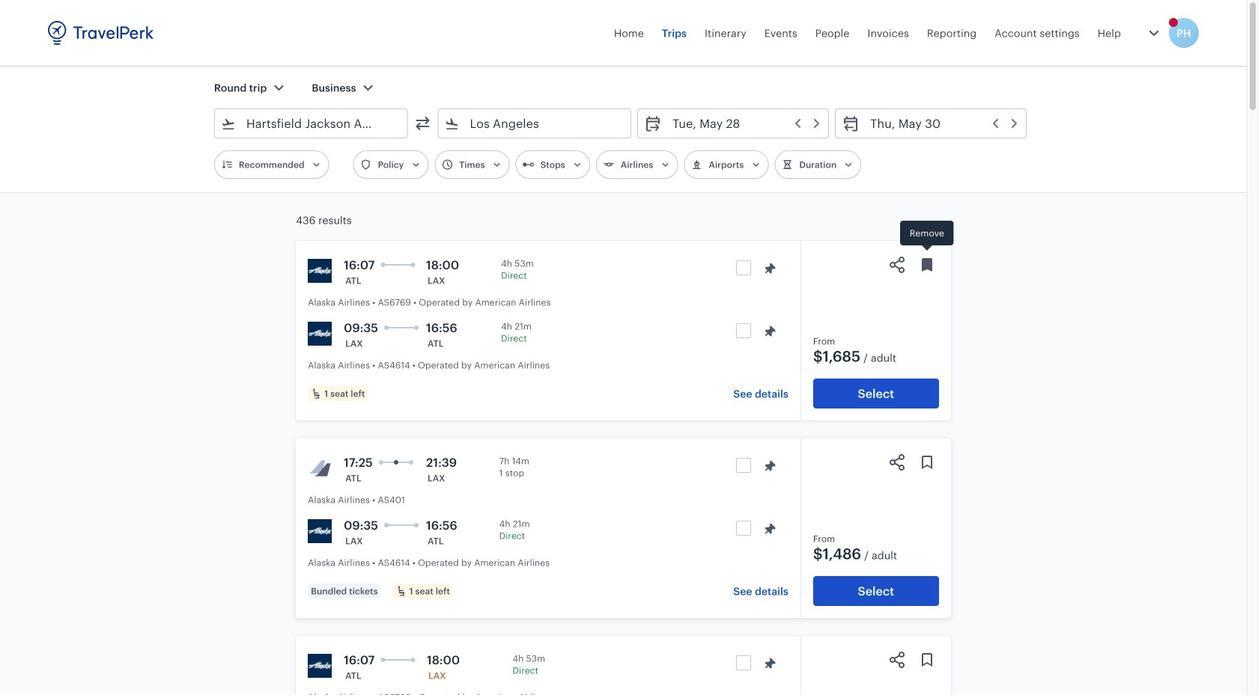 Task type: locate. For each thing, give the bounding box(es) containing it.
5 alaska airlines image from the top
[[308, 655, 332, 678]]

2 alaska airlines image from the top
[[308, 322, 332, 346]]

Depart field
[[662, 112, 822, 136]]

Return field
[[860, 112, 1020, 136]]

tooltip
[[900, 221, 954, 253]]

alaska airlines image
[[308, 259, 332, 283], [308, 322, 332, 346], [308, 457, 332, 481], [308, 520, 332, 544], [308, 655, 332, 678]]

3 alaska airlines image from the top
[[308, 457, 332, 481]]



Task type: describe. For each thing, give the bounding box(es) containing it.
To search field
[[459, 112, 611, 136]]

4 alaska airlines image from the top
[[308, 520, 332, 544]]

1 alaska airlines image from the top
[[308, 259, 332, 283]]

From search field
[[236, 112, 388, 136]]



Task type: vqa. For each thing, say whether or not it's contained in the screenshot.
Add first traveler search box
no



